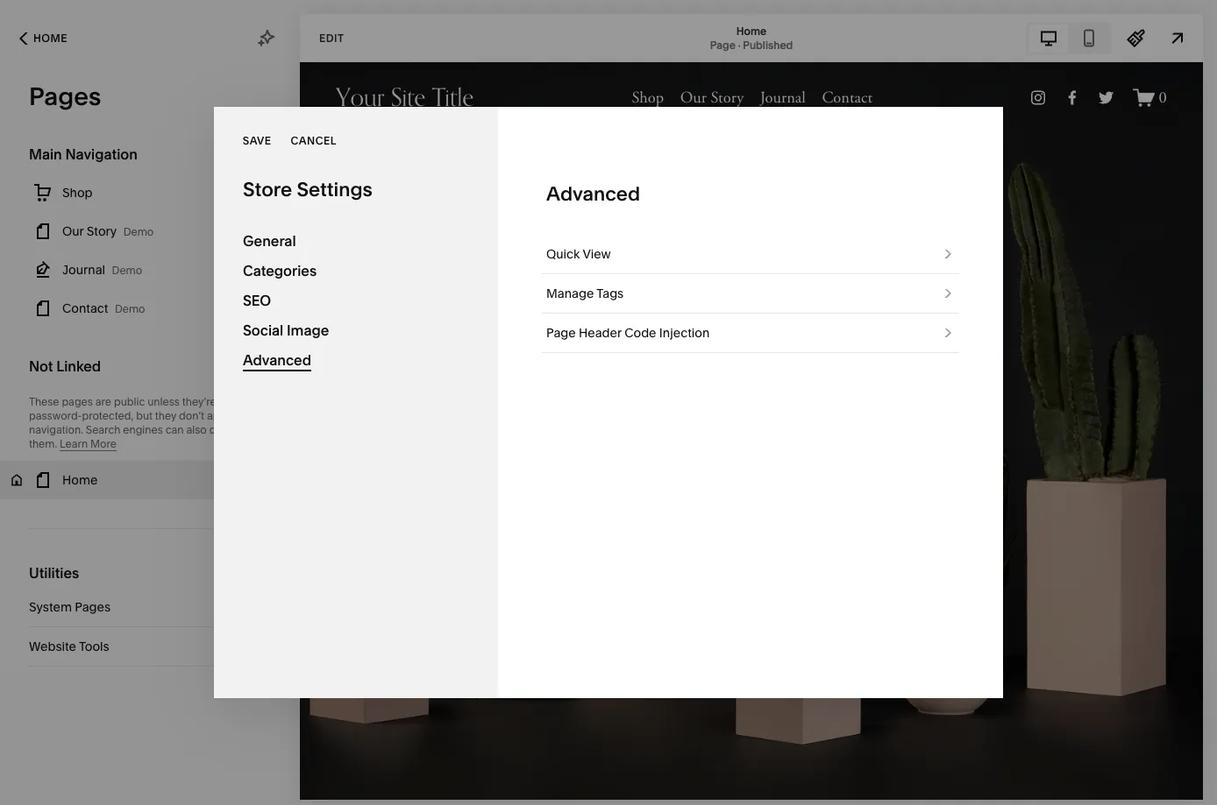 Task type: describe. For each thing, give the bounding box(es) containing it.
quick
[[546, 247, 580, 262]]

manage
[[546, 286, 594, 301]]

utilities
[[29, 565, 79, 582]]

add a new page to the "main navigation" group image
[[228, 145, 247, 164]]

shop
[[62, 185, 93, 200]]

general link
[[243, 226, 469, 256]]

ends
[[416, 774, 445, 789]]

these pages are public unless they're disabled or password-protected, but they don't appear in the navigation. search engines can also discover them.
[[29, 396, 275, 451]]

main navigation
[[29, 146, 137, 163]]

demo inside our story demo
[[123, 226, 154, 239]]

1 horizontal spatial advanced
[[546, 182, 640, 206]]

of
[[703, 774, 714, 789]]

settings
[[297, 178, 373, 201]]

pages
[[62, 396, 93, 409]]

shop button
[[0, 174, 300, 212]]

0 vertical spatial pages
[[29, 82, 101, 111]]

1 vertical spatial in
[[448, 774, 458, 789]]

main
[[29, 146, 62, 163]]

protected,
[[82, 410, 134, 423]]

in inside these pages are public unless they're disabled or password-protected, but they don't appear in the navigation. search engines can also discover them.
[[245, 410, 254, 423]]

them.
[[29, 438, 57, 451]]

can
[[165, 424, 184, 437]]

your
[[362, 774, 388, 789]]

edit button
[[308, 22, 356, 54]]

learn more
[[60, 438, 117, 451]]

get
[[605, 774, 624, 789]]

navigation
[[65, 146, 137, 163]]

save button
[[243, 125, 272, 157]]

the inside these pages are public unless they're disabled or password-protected, but they don't appear in the navigation. search engines can also discover them.
[[256, 410, 272, 423]]

edit
[[319, 32, 344, 44]]

social image link
[[243, 316, 469, 345]]

discover
[[209, 424, 252, 437]]

tags
[[597, 286, 624, 301]]

search
[[86, 424, 121, 437]]

categories link
[[243, 256, 469, 286]]

our story demo
[[62, 224, 154, 239]]

upgrade
[[509, 774, 560, 789]]

navigation.
[[29, 424, 83, 437]]

cancel button
[[291, 125, 337, 157]]

advanced link
[[243, 345, 469, 375]]

learn more link
[[60, 438, 117, 452]]

they're
[[182, 396, 216, 409]]

page header code injection
[[546, 326, 710, 341]]

story
[[87, 224, 117, 239]]

unless
[[147, 396, 180, 409]]

14
[[461, 774, 473, 789]]

system pages
[[29, 600, 111, 615]]

our
[[62, 224, 84, 239]]

learn
[[60, 438, 88, 451]]

out
[[681, 774, 700, 789]]

more
[[90, 438, 117, 451]]

store
[[243, 178, 292, 201]]

contact
[[62, 301, 108, 316]]

appear
[[207, 410, 242, 423]]

1 vertical spatial the
[[627, 774, 646, 789]]

code
[[624, 326, 656, 341]]

1 vertical spatial page
[[546, 326, 576, 341]]



Task type: locate. For each thing, give the bounding box(es) containing it.
demo right story
[[123, 226, 154, 239]]

0 vertical spatial demo
[[123, 226, 154, 239]]

1 horizontal spatial page
[[710, 39, 736, 51]]

0 horizontal spatial page
[[546, 326, 576, 341]]

pages
[[29, 82, 101, 111], [75, 600, 111, 615]]

password-
[[29, 410, 82, 423]]

advanced up view
[[546, 182, 640, 206]]

in left 14 on the bottom left of page
[[448, 774, 458, 789]]

site.
[[745, 774, 769, 789]]

tab list
[[1029, 24, 1109, 52]]

not linked
[[29, 358, 101, 375]]

demo for contact
[[115, 303, 145, 316]]

seo link
[[243, 286, 469, 316]]

page
[[710, 39, 736, 51], [546, 326, 576, 341]]

contact demo
[[62, 301, 145, 316]]

trial
[[391, 774, 413, 789]]

website tools
[[29, 640, 109, 655]]

engines
[[123, 424, 163, 437]]

journal
[[62, 263, 105, 278]]

store settings
[[243, 178, 373, 201]]

in down disabled
[[245, 410, 254, 423]]

0 horizontal spatial advanced
[[243, 352, 311, 369]]

website
[[29, 640, 76, 655]]

also
[[186, 424, 207, 437]]

demo right contact
[[115, 303, 145, 316]]

0 vertical spatial advanced
[[546, 182, 640, 206]]

manage tags
[[546, 286, 624, 301]]

the right get
[[627, 774, 646, 789]]

pages up tools in the left bottom of the page
[[75, 600, 111, 615]]

the down or
[[256, 410, 272, 423]]

don't
[[179, 410, 204, 423]]

1 vertical spatial pages
[[75, 600, 111, 615]]

·
[[738, 39, 741, 51]]

home page · published
[[710, 25, 793, 51]]

are
[[95, 396, 111, 409]]

now
[[563, 774, 587, 789]]

disabled
[[219, 396, 262, 409]]

public
[[114, 396, 145, 409]]

1 horizontal spatial in
[[448, 774, 458, 789]]

system
[[29, 600, 72, 615]]

social
[[243, 322, 283, 339]]

demo right the "journal"
[[112, 264, 142, 277]]

your
[[717, 774, 742, 789]]

the
[[256, 410, 272, 423], [627, 774, 646, 789]]

system pages button
[[29, 588, 271, 627]]

advanced
[[546, 182, 640, 206], [243, 352, 311, 369]]

dialog
[[214, 107, 1003, 699]]

page left header
[[546, 326, 576, 341]]

or
[[264, 396, 275, 409]]

to
[[590, 774, 602, 789]]

1 home button from the top
[[0, 19, 87, 58]]

demo for journal
[[112, 264, 142, 277]]

demo inside journal demo
[[112, 264, 142, 277]]

injection
[[659, 326, 710, 341]]

0 vertical spatial page
[[710, 39, 736, 51]]

1 vertical spatial demo
[[112, 264, 142, 277]]

home button
[[0, 19, 87, 58], [0, 461, 300, 500]]

general
[[243, 232, 296, 249]]

pages inside button
[[75, 600, 111, 615]]

pages up main navigation
[[29, 82, 101, 111]]

page inside home page · published
[[710, 39, 736, 51]]

0 horizontal spatial in
[[245, 410, 254, 423]]

home
[[736, 25, 767, 37], [33, 32, 67, 45], [62, 473, 98, 488]]

header
[[579, 326, 622, 341]]

these
[[29, 396, 59, 409]]

quick view
[[546, 247, 611, 262]]

most
[[649, 774, 678, 789]]

1 vertical spatial advanced
[[243, 352, 311, 369]]

home inside home page · published
[[736, 25, 767, 37]]

add a new page to the "not linked" navigation group image
[[228, 357, 247, 376]]

advanced down social image
[[243, 352, 311, 369]]

categories
[[243, 262, 317, 279]]

2 vertical spatial demo
[[115, 303, 145, 316]]

cancel
[[291, 134, 337, 147]]

they
[[155, 410, 176, 423]]

journal demo
[[62, 263, 142, 278]]

social image
[[243, 322, 329, 339]]

not
[[29, 358, 53, 375]]

save
[[243, 134, 272, 147]]

0 horizontal spatial the
[[256, 410, 272, 423]]

but
[[136, 410, 153, 423]]

days.
[[476, 774, 506, 789]]

1 vertical spatial home button
[[0, 461, 300, 500]]

0 vertical spatial in
[[245, 410, 254, 423]]

1 horizontal spatial the
[[627, 774, 646, 789]]

demo inside contact demo
[[115, 303, 145, 316]]

website tools button
[[29, 628, 271, 666]]

0 vertical spatial the
[[256, 410, 272, 423]]

in
[[245, 410, 254, 423], [448, 774, 458, 789]]

published
[[743, 39, 793, 51]]

your trial ends in 14 days. upgrade now to get the most out of your site.
[[362, 774, 769, 789]]

linked
[[56, 358, 101, 375]]

0 vertical spatial home button
[[0, 19, 87, 58]]

tools
[[79, 640, 109, 655]]

page left ·
[[710, 39, 736, 51]]

view
[[583, 247, 611, 262]]

image
[[287, 322, 329, 339]]

demo
[[123, 226, 154, 239], [112, 264, 142, 277], [115, 303, 145, 316]]

2 home button from the top
[[0, 461, 300, 500]]

seo
[[243, 292, 271, 309]]

dialog containing store settings
[[214, 107, 1003, 699]]



Task type: vqa. For each thing, say whether or not it's contained in the screenshot.
System Pages
yes



